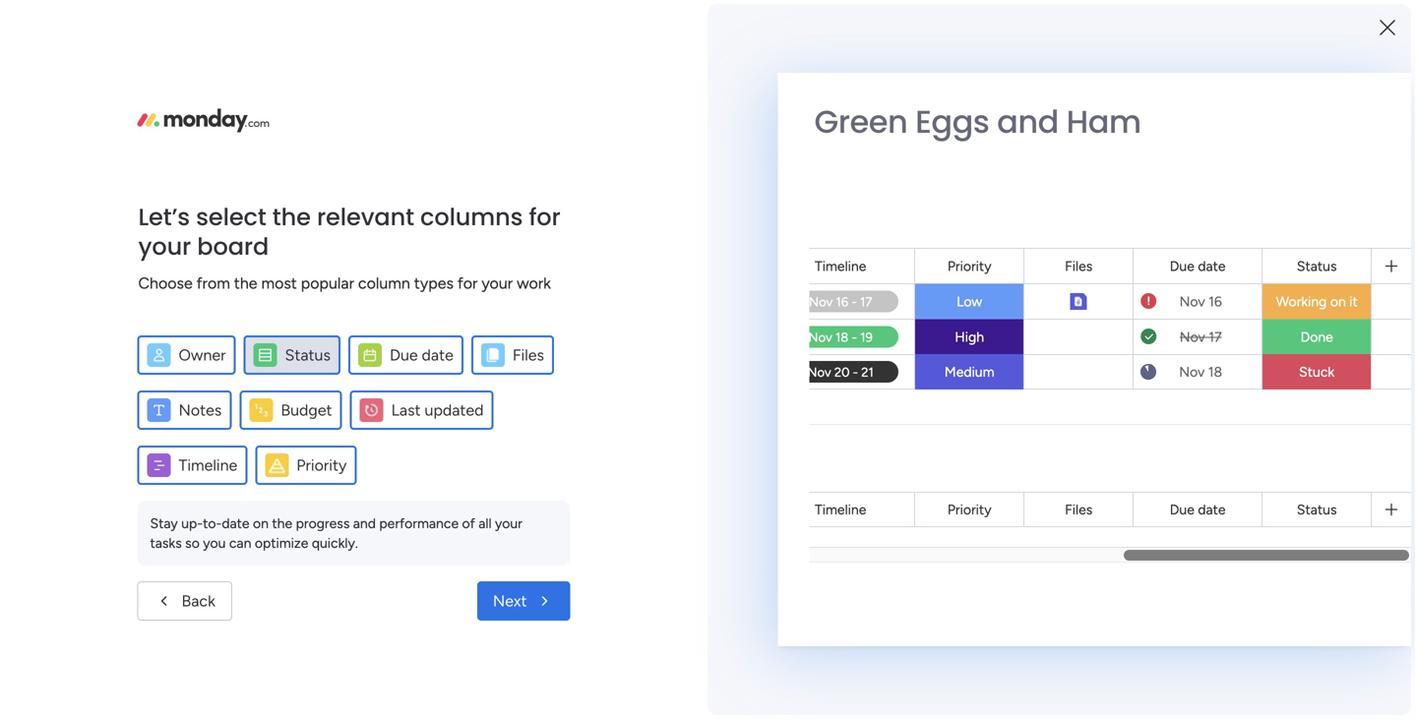 Task type: vqa. For each thing, say whether or not it's contained in the screenshot.
the Sending
no



Task type: describe. For each thing, give the bounding box(es) containing it.
>
[[471, 432, 480, 449]]

let's
[[138, 201, 190, 234]]

owner
[[179, 346, 226, 365]]

your inside let's select the relevant columns for your board
[[138, 230, 191, 263]]

enable desktop notifications link
[[1120, 270, 1386, 293]]

explore templates button
[[1102, 675, 1374, 714]]

boost your workflow in minutes with ready-made templates
[[1102, 618, 1358, 661]]

resend email
[[838, 11, 925, 29]]

2 vertical spatial status
[[1297, 501, 1337, 518]]

apps image
[[1200, 53, 1219, 73]]

complete profile
[[1140, 323, 1251, 340]]

upload
[[1140, 247, 1187, 265]]

choose from the most popular column types for your work
[[138, 274, 551, 293]]

2 vertical spatial priority
[[947, 501, 992, 518]]

sam green image
[[1360, 47, 1391, 79]]

complete profile link
[[1120, 321, 1386, 343]]

files inside button
[[513, 346, 544, 365]]

last updated button
[[350, 391, 494, 430]]

ready-
[[1102, 642, 1148, 661]]

due inside button
[[390, 346, 418, 365]]

inbox image
[[1113, 53, 1133, 73]]

mobile
[[1210, 348, 1255, 365]]

undefined column icon image for priority
[[265, 454, 289, 477]]

templates image image
[[1108, 464, 1368, 600]]

workspace inside join this workspace to create content.
[[90, 326, 157, 342]]

made
[[1148, 642, 1187, 661]]

0 vertical spatial and
[[997, 100, 1059, 144]]

of
[[462, 515, 475, 532]]

enable desktop notifications
[[1140, 272, 1332, 290]]

project
[[357, 400, 410, 419]]

circle o image for complete
[[1120, 325, 1133, 339]]

1 vertical spatial for
[[457, 274, 478, 293]]

join
[[35, 326, 61, 342]]

invite team members (0/1) link
[[1120, 296, 1386, 318]]

2 vertical spatial due
[[1170, 501, 1195, 518]]

green
[[814, 100, 908, 144]]

update
[[332, 509, 392, 530]]

up-
[[181, 515, 203, 532]]

green eggs and ham
[[814, 100, 1141, 144]]

undefined column icon image for last updated
[[360, 399, 383, 422]]

minutes
[[1267, 618, 1324, 637]]

let's select the relevant columns for your board
[[138, 201, 561, 263]]

timeline inside button
[[179, 456, 237, 475]]

search everything image
[[1248, 53, 1267, 73]]

next button
[[477, 582, 570, 621]]

select
[[196, 201, 266, 234]]

types
[[414, 274, 454, 293]]

due date inside button
[[390, 346, 453, 365]]

updated
[[425, 401, 484, 420]]

request
[[79, 398, 130, 414]]

boost
[[1102, 618, 1143, 637]]

invite team members (0/1)
[[1140, 297, 1316, 315]]

workspaces
[[72, 196, 145, 213]]

explore
[[1174, 685, 1227, 704]]

component image
[[329, 430, 346, 447]]

0 vertical spatial files
[[1065, 258, 1093, 275]]

column
[[358, 274, 410, 293]]

notes
[[179, 401, 222, 420]]

content.
[[100, 347, 151, 364]]

open update feed (inbox) image
[[304, 508, 328, 531]]

install our mobile app
[[1140, 348, 1286, 365]]

main
[[483, 432, 513, 449]]

this
[[64, 326, 87, 342]]

your inside the stay up-to-date on the progress and performance of all your tasks so you can optimize quickly.
[[495, 515, 522, 532]]

email for change email address
[[996, 11, 1031, 29]]

confirm
[[378, 11, 429, 29]]

0 vertical spatial timeline
[[815, 258, 866, 275]]

ham
[[1066, 100, 1141, 144]]

budget button
[[239, 391, 342, 430]]

request to join button
[[71, 390, 180, 422]]

0 vertical spatial status
[[1297, 258, 1337, 275]]

browse
[[23, 196, 68, 213]]

most
[[261, 274, 297, 293]]

members
[[1219, 297, 1281, 315]]

last
[[391, 401, 421, 420]]

project management
[[357, 400, 509, 419]]

feed
[[396, 509, 433, 530]]

address:
[[504, 11, 560, 29]]

columns
[[420, 201, 523, 234]]

date inside button
[[422, 346, 453, 365]]

workflow
[[1182, 618, 1247, 637]]

back
[[182, 592, 215, 611]]

please
[[332, 11, 374, 29]]

help image
[[1291, 53, 1311, 73]]

desktop
[[1188, 272, 1243, 290]]

resend email link
[[838, 11, 925, 29]]



Task type: locate. For each thing, give the bounding box(es) containing it.
templates inside "button"
[[1231, 685, 1301, 704]]

to left join
[[133, 398, 146, 414]]

budget
[[281, 401, 332, 420]]

0 vertical spatial templates
[[1191, 642, 1262, 661]]

0
[[510, 511, 519, 528]]

update feed (inbox)
[[332, 509, 496, 530]]

work right "component" image
[[353, 432, 383, 449]]

1 vertical spatial work
[[353, 432, 383, 449]]

team
[[1180, 297, 1215, 315]]

undefined column icon image up management
[[481, 343, 505, 367]]

1 horizontal spatial work
[[517, 274, 551, 293]]

workspace right main at the bottom of page
[[516, 432, 583, 449]]

to inside join this workspace to create content.
[[160, 326, 173, 342]]

0 vertical spatial work
[[517, 274, 551, 293]]

install our mobile app link
[[1120, 346, 1386, 368]]

1 vertical spatial undefined column icon image
[[360, 399, 383, 422]]

and
[[997, 100, 1059, 144], [353, 515, 376, 532]]

circle o image down circle o icon
[[1120, 299, 1133, 314]]

stay
[[150, 515, 178, 532]]

undefined column icon image
[[481, 343, 505, 367], [360, 399, 383, 422], [265, 454, 289, 477]]

1 email from the left
[[466, 11, 501, 29]]

2 vertical spatial undefined column icon image
[[265, 454, 289, 477]]

circle o image
[[1120, 274, 1133, 289]]

close recently visited image
[[304, 200, 328, 223]]

1 vertical spatial timeline
[[179, 456, 237, 475]]

the up optimize
[[272, 515, 292, 532]]

please confirm your email address: samiamgreeneggsnham27@gmail.com
[[332, 11, 819, 29]]

workspace
[[90, 326, 157, 342], [516, 432, 583, 449]]

0 vertical spatial due date
[[1170, 258, 1226, 275]]

0 horizontal spatial and
[[353, 515, 376, 532]]

circle o image for upload
[[1120, 249, 1133, 264]]

join this workspace to create content.
[[35, 326, 216, 364]]

recently visited
[[332, 201, 463, 222]]

the for most
[[234, 274, 257, 293]]

undefined column icon image inside priority button
[[265, 454, 289, 477]]

email for resend email
[[890, 11, 925, 29]]

due date
[[1170, 258, 1226, 275], [390, 346, 453, 365], [1170, 501, 1226, 518]]

the right from
[[234, 274, 257, 293]]

work management > main workspace
[[353, 432, 583, 449]]

with
[[1328, 618, 1358, 637]]

for right types
[[457, 274, 478, 293]]

1 horizontal spatial undefined column icon image
[[360, 399, 383, 422]]

install
[[1140, 348, 1178, 365]]

join
[[150, 398, 172, 414]]

work
[[517, 274, 551, 293], [353, 432, 383, 449]]

circle o image inside complete profile link
[[1120, 325, 1133, 339]]

change
[[941, 11, 992, 29]]

circle o image left the install
[[1120, 350, 1133, 364]]

email right change
[[996, 11, 1031, 29]]

optimize
[[255, 535, 308, 552]]

3 email from the left
[[996, 11, 1031, 29]]

1 vertical spatial to
[[133, 398, 146, 414]]

1 horizontal spatial email
[[890, 11, 925, 29]]

change email address link
[[941, 11, 1086, 29]]

1 vertical spatial templates
[[1231, 685, 1301, 704]]

your up made
[[1147, 618, 1179, 637]]

0 vertical spatial priority
[[947, 258, 992, 275]]

1 horizontal spatial workspace
[[516, 432, 583, 449]]

due date button
[[348, 336, 463, 375]]

1 vertical spatial status
[[285, 346, 331, 365]]

to inside button
[[133, 398, 146, 414]]

on
[[253, 515, 269, 532]]

date
[[1198, 258, 1226, 275], [422, 346, 453, 365], [1198, 501, 1226, 518], [222, 515, 250, 532]]

complete
[[1140, 323, 1205, 340]]

1 vertical spatial priority
[[296, 456, 347, 475]]

1 vertical spatial the
[[234, 274, 257, 293]]

for inside let's select the relevant columns for your board
[[529, 201, 561, 234]]

upload your photo
[[1140, 247, 1263, 265]]

public board image
[[329, 399, 350, 420]]

profile
[[1209, 323, 1251, 340]]

resend
[[838, 11, 887, 29]]

eggs
[[915, 100, 989, 144]]

and right eggs
[[997, 100, 1059, 144]]

explore templates
[[1174, 685, 1301, 704]]

status inside status 'button'
[[285, 346, 331, 365]]

last updated
[[391, 401, 484, 420]]

0 vertical spatial for
[[529, 201, 561, 234]]

0 horizontal spatial to
[[133, 398, 146, 414]]

our
[[1182, 348, 1207, 365]]

all
[[479, 515, 492, 532]]

1 vertical spatial due date
[[390, 346, 453, 365]]

0 horizontal spatial undefined column icon image
[[265, 454, 289, 477]]

status button
[[244, 336, 340, 375]]

circle o image for invite
[[1120, 299, 1133, 314]]

timeline
[[815, 258, 866, 275], [179, 456, 237, 475], [815, 501, 866, 518]]

quickly.
[[312, 535, 358, 552]]

browse workspaces
[[23, 196, 145, 213]]

notes button
[[137, 391, 232, 430]]

0 vertical spatial the
[[272, 201, 311, 234]]

invite members image
[[1156, 53, 1176, 73]]

the for relevant
[[272, 201, 311, 234]]

email right resend
[[890, 11, 925, 29]]

browse workspaces button
[[14, 189, 196, 220]]

your up choose
[[138, 230, 191, 263]]

2 circle o image from the top
[[1120, 299, 1133, 314]]

logo image
[[137, 109, 269, 132]]

2 vertical spatial timeline
[[815, 501, 866, 518]]

choose
[[138, 274, 193, 293]]

(0/1)
[[1284, 297, 1316, 315]]

circle o image for install
[[1120, 350, 1133, 364]]

undefined column icon image down the budget button on the bottom left of page
[[265, 454, 289, 477]]

2 vertical spatial due date
[[1170, 501, 1226, 518]]

2 email from the left
[[890, 11, 925, 29]]

the right select
[[272, 201, 311, 234]]

relevant
[[317, 201, 414, 234]]

recently
[[332, 201, 404, 222]]

to left create
[[160, 326, 173, 342]]

circle o image up circle o icon
[[1120, 249, 1133, 264]]

app
[[1258, 348, 1286, 365]]

undefined column icon image inside last updated button
[[360, 399, 383, 422]]

0 horizontal spatial work
[[353, 432, 383, 449]]

for right columns
[[529, 201, 561, 234]]

and up quickly.
[[353, 515, 376, 532]]

give
[[1129, 114, 1159, 132]]

Search in workspace field
[[41, 235, 164, 257]]

the inside the stay up-to-date on the progress and performance of all your tasks so you can optimize quickly.
[[272, 515, 292, 532]]

circle o image left complete
[[1120, 325, 1133, 339]]

your
[[1190, 247, 1220, 265]]

due
[[1170, 258, 1195, 275], [390, 346, 418, 365], [1170, 501, 1195, 518]]

your right all
[[495, 515, 522, 532]]

email left address: at the top left of page
[[466, 11, 501, 29]]

progress
[[296, 515, 350, 532]]

create
[[177, 326, 216, 342]]

stay up-to-date on the progress and performance of all your tasks so you can optimize quickly.
[[150, 515, 522, 552]]

board
[[197, 230, 269, 263]]

address
[[1034, 11, 1086, 29]]

priority inside button
[[296, 456, 347, 475]]

0 horizontal spatial for
[[457, 274, 478, 293]]

visited
[[408, 201, 463, 222]]

work up files button
[[517, 274, 551, 293]]

circle o image inside invite team members (0/1) link
[[1120, 299, 1133, 314]]

1 vertical spatial workspace
[[516, 432, 583, 449]]

the inside let's select the relevant columns for your board
[[272, 201, 311, 234]]

notifications image
[[1070, 53, 1089, 73]]

workspace up content.
[[90, 326, 157, 342]]

and inside the stay up-to-date on the progress and performance of all your tasks so you can optimize quickly.
[[353, 515, 376, 532]]

management
[[387, 432, 468, 449]]

samiamgreeneggsnham27@gmail.com
[[563, 11, 819, 29]]

you
[[203, 535, 226, 552]]

feedback
[[1163, 114, 1224, 132]]

from
[[196, 274, 230, 293]]

1 horizontal spatial and
[[997, 100, 1059, 144]]

circle o image
[[1120, 249, 1133, 264], [1120, 299, 1133, 314], [1120, 325, 1133, 339], [1120, 350, 1133, 364]]

notifications
[[1246, 272, 1332, 290]]

1 horizontal spatial to
[[160, 326, 173, 342]]

0 vertical spatial due
[[1170, 258, 1195, 275]]

change email address
[[941, 11, 1086, 29]]

2 vertical spatial the
[[272, 515, 292, 532]]

0 vertical spatial workspace
[[90, 326, 157, 342]]

1 vertical spatial and
[[353, 515, 376, 532]]

owner button
[[137, 336, 236, 375]]

3 circle o image from the top
[[1120, 325, 1133, 339]]

1 horizontal spatial for
[[529, 201, 561, 234]]

priority
[[947, 258, 992, 275], [296, 456, 347, 475], [947, 501, 992, 518]]

back button
[[137, 582, 232, 621]]

your inside boost your workflow in minutes with ready-made templates
[[1147, 618, 1179, 637]]

4 circle o image from the top
[[1120, 350, 1133, 364]]

0 horizontal spatial email
[[466, 11, 501, 29]]

date inside the stay up-to-date on the progress and performance of all your tasks so you can optimize quickly.
[[222, 515, 250, 532]]

in
[[1251, 618, 1263, 637]]

popular
[[301, 274, 354, 293]]

(inbox)
[[437, 509, 496, 530]]

templates down workflow
[[1191, 642, 1262, 661]]

priority button
[[255, 446, 357, 485]]

for
[[529, 201, 561, 234], [457, 274, 478, 293]]

1 circle o image from the top
[[1120, 249, 1133, 264]]

1 vertical spatial due
[[390, 346, 418, 365]]

0 vertical spatial to
[[160, 326, 173, 342]]

v2 user feedback image
[[1106, 112, 1121, 135]]

your right 'confirm'
[[433, 11, 462, 29]]

upload your photo link
[[1120, 245, 1386, 267]]

request to join
[[79, 398, 172, 414]]

circle o image inside install our mobile app link
[[1120, 350, 1133, 364]]

management
[[414, 400, 509, 419]]

give feedback
[[1129, 114, 1224, 132]]

templates inside boost your workflow in minutes with ready-made templates
[[1191, 642, 1262, 661]]

so
[[185, 535, 200, 552]]

circle o image inside upload your photo link
[[1120, 249, 1133, 264]]

your right types
[[482, 274, 513, 293]]

1 vertical spatial files
[[513, 346, 544, 365]]

undefined column icon image inside files button
[[481, 343, 505, 367]]

undefined column icon image for files
[[481, 343, 505, 367]]

undefined column icon image right public board image on the bottom left of the page
[[360, 399, 383, 422]]

2 vertical spatial files
[[1065, 501, 1093, 518]]

the
[[272, 201, 311, 234], [234, 274, 257, 293], [272, 515, 292, 532]]

0 vertical spatial undefined column icon image
[[481, 343, 505, 367]]

templates right explore
[[1231, 685, 1301, 704]]

enable
[[1140, 272, 1184, 290]]

0 horizontal spatial workspace
[[90, 326, 157, 342]]

2 horizontal spatial undefined column icon image
[[481, 343, 505, 367]]

2 horizontal spatial email
[[996, 11, 1031, 29]]



